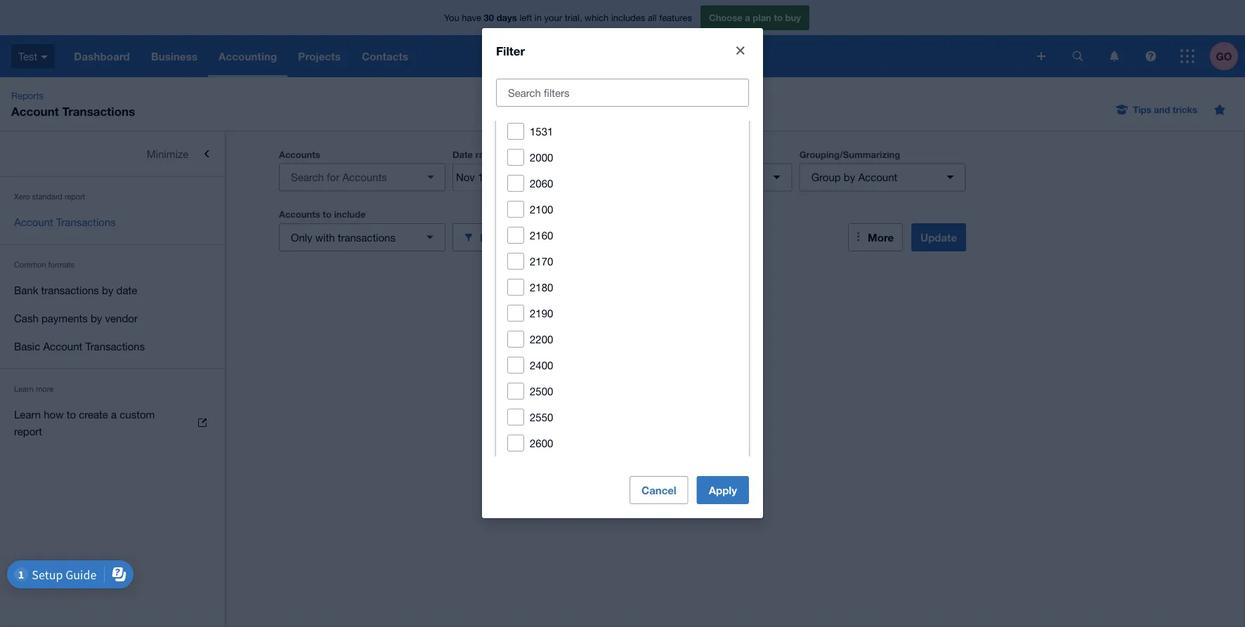 Task type: vqa. For each thing, say whether or not it's contained in the screenshot.
Bank
yes



Task type: describe. For each thing, give the bounding box(es) containing it.
update button
[[912, 223, 966, 252]]

Select start date field
[[453, 164, 522, 191]]

to inside the go "banner"
[[774, 12, 783, 23]]

include
[[334, 209, 366, 220]]

more
[[36, 385, 53, 394]]

tips and tricks button
[[1108, 98, 1206, 121]]

custom
[[120, 408, 155, 421]]

choose a plan to buy
[[709, 12, 801, 23]]

includes
[[611, 12, 645, 23]]

cancel
[[642, 484, 677, 497]]

days
[[497, 12, 517, 23]]

accounts for accounts
[[279, 149, 320, 160]]

apply button
[[697, 477, 749, 505]]

by for vendor
[[91, 312, 102, 324]]

svg image inside 'test' 'popup button'
[[41, 55, 48, 59]]

date
[[453, 149, 473, 160]]

payments
[[41, 312, 88, 324]]

by for date
[[102, 284, 113, 296]]

30
[[484, 12, 494, 23]]

account transactions link
[[0, 208, 225, 236]]

2200
[[530, 333, 553, 345]]

standard
[[32, 192, 62, 201]]

learn how to create a custom report link
[[0, 401, 225, 446]]

with
[[315, 231, 335, 244]]

test
[[18, 50, 37, 62]]

formats
[[48, 260, 74, 270]]

date range this month
[[453, 149, 551, 160]]

features
[[659, 12, 692, 23]]

only with transactions
[[291, 231, 396, 244]]

left
[[520, 12, 532, 23]]

Search filters field
[[497, 79, 748, 106]]

basic
[[14, 340, 40, 352]]

learn for learn more
[[14, 385, 34, 394]]

account transactions
[[14, 216, 116, 228]]

2160
[[530, 229, 553, 241]]

test button
[[0, 35, 63, 77]]

go
[[1216, 50, 1232, 63]]

only with transactions button
[[279, 223, 445, 252]]

tips and tricks
[[1133, 104, 1198, 115]]

1 vertical spatial transactions
[[41, 284, 99, 296]]

month
[[525, 149, 551, 160]]

all
[[648, 12, 657, 23]]

navigation inside the go "banner"
[[63, 35, 1027, 77]]

transactions for reports account transactions
[[62, 104, 135, 118]]

go button
[[1210, 35, 1245, 77]]

1 horizontal spatial to
[[323, 209, 332, 220]]

account down xero
[[14, 216, 53, 228]]

have
[[462, 12, 481, 23]]

you have 30 days left in your trial, which includes all features
[[444, 12, 692, 23]]

tricks
[[1173, 104, 1198, 115]]

cash payments by vendor
[[14, 312, 138, 324]]

1 vertical spatial transactions
[[56, 216, 116, 228]]

2180
[[530, 281, 553, 293]]

minimize button
[[0, 140, 225, 168]]

xero standard report
[[14, 192, 85, 201]]

2170
[[530, 255, 553, 267]]

filter inside filter dialog
[[496, 43, 525, 57]]

update
[[921, 231, 957, 244]]

filter button
[[453, 223, 619, 252]]

buy
[[785, 12, 801, 23]]

1531
[[530, 125, 553, 137]]

minimize
[[147, 148, 189, 160]]

more button
[[848, 223, 903, 252]]

apply
[[709, 484, 737, 497]]

range
[[476, 149, 501, 160]]

2060
[[530, 177, 553, 189]]

group by account button
[[800, 163, 966, 192]]

plan
[[753, 12, 772, 23]]

common
[[14, 260, 46, 270]]

2100
[[530, 203, 553, 215]]

your
[[544, 12, 562, 23]]

accounts for accounts to include
[[279, 209, 320, 220]]

bank transactions by date
[[14, 284, 137, 296]]

date
[[116, 284, 137, 296]]

tips
[[1133, 104, 1152, 115]]

1 horizontal spatial svg image
[[1110, 51, 1119, 61]]

common formats
[[14, 260, 74, 270]]

reports link
[[6, 89, 49, 103]]

a inside the go "banner"
[[745, 12, 750, 23]]

by inside popup button
[[844, 171, 855, 183]]

you
[[444, 12, 459, 23]]

basic account transactions link
[[0, 332, 225, 361]]



Task type: locate. For each thing, give the bounding box(es) containing it.
close image
[[727, 36, 755, 65]]

and
[[1154, 104, 1170, 115]]

transactions down include on the left top of page
[[338, 231, 396, 244]]

1 vertical spatial filter
[[480, 231, 505, 244]]

2400
[[530, 359, 553, 371]]

transactions down xero standard report on the left top
[[56, 216, 116, 228]]

transactions
[[338, 231, 396, 244], [41, 284, 99, 296]]

filter dialog
[[482, 28, 763, 519]]

2 vertical spatial by
[[91, 312, 102, 324]]

1 vertical spatial by
[[102, 284, 113, 296]]

to
[[774, 12, 783, 23], [323, 209, 332, 220], [67, 408, 76, 421]]

accounts
[[279, 149, 320, 160], [279, 209, 320, 220]]

transactions inside 'popup button'
[[338, 231, 396, 244]]

bank transactions by date link
[[0, 276, 225, 304]]

0 vertical spatial by
[[844, 171, 855, 183]]

1 horizontal spatial transactions
[[338, 231, 396, 244]]

2190
[[530, 307, 553, 319]]

this
[[506, 149, 523, 160]]

choose
[[709, 12, 743, 23]]

learn
[[14, 385, 34, 394], [14, 408, 41, 421]]

2000
[[530, 151, 553, 163]]

account inside popup button
[[858, 171, 898, 183]]

to inside learn how to create a custom report
[[67, 408, 76, 421]]

filter left 2160
[[480, 231, 505, 244]]

0 vertical spatial learn
[[14, 385, 34, 394]]

which
[[585, 12, 609, 23]]

1 learn from the top
[[14, 385, 34, 394]]

accounts to include
[[279, 209, 366, 220]]

account down 'payments'
[[43, 340, 82, 352]]

accounts up the only
[[279, 209, 320, 220]]

in
[[535, 12, 542, 23]]

1 vertical spatial report
[[14, 425, 42, 437]]

a right the create
[[111, 408, 117, 421]]

0 vertical spatial filter
[[496, 43, 525, 57]]

1 accounts from the top
[[279, 149, 320, 160]]

svg image
[[1110, 51, 1119, 61], [1037, 52, 1046, 60]]

0 horizontal spatial a
[[111, 408, 117, 421]]

create
[[79, 408, 108, 421]]

report down learn more
[[14, 425, 42, 437]]

group by account
[[811, 171, 898, 183]]

reports
[[11, 90, 44, 101]]

navigation
[[63, 35, 1027, 77]]

a
[[745, 12, 750, 23], [111, 408, 117, 421]]

1 horizontal spatial report
[[65, 192, 85, 201]]

vendor
[[105, 312, 138, 324]]

2500
[[530, 385, 553, 397]]

0 vertical spatial transactions
[[338, 231, 396, 244]]

a left plan
[[745, 12, 750, 23]]

report inside learn how to create a custom report
[[14, 425, 42, 437]]

2 learn from the top
[[14, 408, 41, 421]]

transactions down formats
[[41, 284, 99, 296]]

report
[[65, 192, 85, 201], [14, 425, 42, 437]]

filter
[[496, 43, 525, 57], [480, 231, 505, 244]]

svg image
[[1181, 49, 1195, 63], [1073, 51, 1083, 61], [1146, 51, 1156, 61], [41, 55, 48, 59]]

2 vertical spatial to
[[67, 408, 76, 421]]

basic account transactions
[[14, 340, 145, 352]]

cash
[[14, 312, 38, 324]]

0 vertical spatial accounts
[[279, 149, 320, 160]]

more
[[868, 231, 894, 244]]

transactions
[[62, 104, 135, 118], [56, 216, 116, 228], [85, 340, 145, 352]]

0 horizontal spatial report
[[14, 425, 42, 437]]

cancel button
[[630, 477, 689, 505]]

transactions inside reports account transactions
[[62, 104, 135, 118]]

0 vertical spatial transactions
[[62, 104, 135, 118]]

transactions for basic account transactions
[[85, 340, 145, 352]]

0 horizontal spatial to
[[67, 408, 76, 421]]

account down reports link
[[11, 104, 59, 118]]

0 vertical spatial to
[[774, 12, 783, 23]]

2550
[[530, 411, 553, 423]]

xero
[[14, 192, 30, 201]]

0 vertical spatial a
[[745, 12, 750, 23]]

0 horizontal spatial svg image
[[1037, 52, 1046, 60]]

learn for learn how to create a custom report
[[14, 408, 41, 421]]

learn more
[[14, 385, 53, 394]]

transactions up minimize button
[[62, 104, 135, 118]]

a inside learn how to create a custom report
[[111, 408, 117, 421]]

account down grouping/summarizing
[[858, 171, 898, 183]]

learn down learn more
[[14, 408, 41, 421]]

1 horizontal spatial a
[[745, 12, 750, 23]]

cash payments by vendor link
[[0, 304, 225, 332]]

account inside reports account transactions
[[11, 104, 59, 118]]

1 vertical spatial learn
[[14, 408, 41, 421]]

go banner
[[0, 0, 1245, 77]]

reports account transactions
[[11, 90, 135, 118]]

2600
[[530, 437, 553, 449]]

transactions down cash payments by vendor link
[[85, 340, 145, 352]]

bank
[[14, 284, 38, 296]]

only
[[291, 231, 312, 244]]

by
[[844, 171, 855, 183], [102, 284, 113, 296], [91, 312, 102, 324]]

trial,
[[565, 12, 582, 23]]

report up 'account transactions'
[[65, 192, 85, 201]]

2 accounts from the top
[[279, 209, 320, 220]]

learn inside learn how to create a custom report
[[14, 408, 41, 421]]

to left include on the left top of page
[[323, 209, 332, 220]]

group
[[811, 171, 841, 183]]

grouping/summarizing
[[800, 149, 900, 160]]

0 vertical spatial report
[[65, 192, 85, 201]]

to left buy
[[774, 12, 783, 23]]

1 vertical spatial accounts
[[279, 209, 320, 220]]

learn how to create a custom report
[[14, 408, 155, 437]]

2 vertical spatial transactions
[[85, 340, 145, 352]]

filter down days on the top left of page
[[496, 43, 525, 57]]

Select end date field
[[522, 164, 591, 191]]

0 horizontal spatial transactions
[[41, 284, 99, 296]]

by left date
[[102, 284, 113, 296]]

1 vertical spatial to
[[323, 209, 332, 220]]

accounts up accounts to include
[[279, 149, 320, 160]]

how
[[44, 408, 64, 421]]

filter inside 'filter' button
[[480, 231, 505, 244]]

by left vendor
[[91, 312, 102, 324]]

to right how
[[67, 408, 76, 421]]

2 horizontal spatial to
[[774, 12, 783, 23]]

by down grouping/summarizing
[[844, 171, 855, 183]]

learn left more
[[14, 385, 34, 394]]

1 vertical spatial a
[[111, 408, 117, 421]]

account
[[11, 104, 59, 118], [858, 171, 898, 183], [14, 216, 53, 228], [43, 340, 82, 352]]



